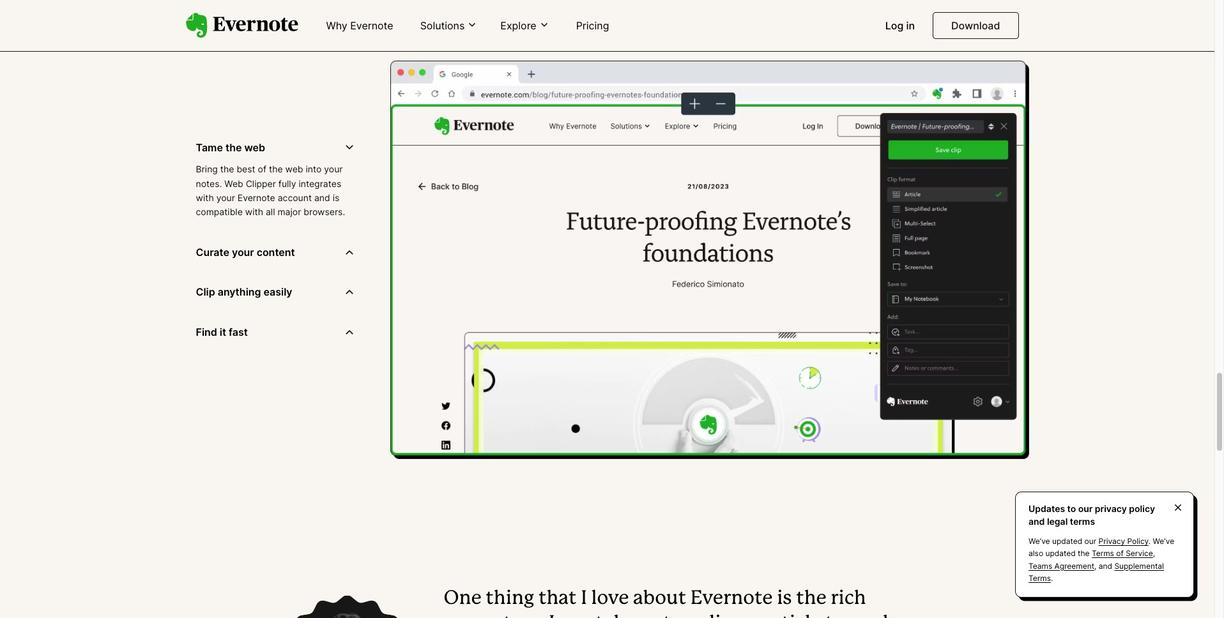 Task type: describe. For each thing, give the bounding box(es) containing it.
terms of service link
[[1092, 549, 1153, 559]]

agreement
[[1055, 561, 1095, 571]]

the up fully
[[269, 164, 283, 175]]

clip
[[196, 286, 215, 299]]

0 vertical spatial ,
[[1153, 549, 1155, 559]]

privacy policy link
[[1099, 537, 1149, 547]]

it
[[220, 326, 226, 338]]

of inside the terms of service , teams agreement , and
[[1117, 549, 1124, 559]]

about
[[633, 591, 686, 609]]

to inside one thing that i love about evernote is the rich ecosystem. i can take notes, clip an article to rea
[[826, 616, 845, 619]]

article
[[764, 616, 821, 619]]

our for privacy
[[1079, 504, 1093, 514]]

0 vertical spatial evernote
[[350, 19, 393, 32]]

pricing link
[[569, 14, 617, 38]]

bring
[[196, 164, 218, 175]]

notes.
[[196, 178, 222, 189]]

explore button
[[497, 18, 553, 33]]

log
[[886, 19, 904, 32]]

clip
[[700, 616, 733, 619]]

1 vertical spatial i
[[549, 616, 555, 619]]

ecosystem.
[[444, 616, 545, 619]]

log in
[[886, 19, 915, 32]]

of inside bring the best of the web into your notes. web clipper fully integrates with your evernote account and is compatible with all major browsers.
[[258, 164, 266, 175]]

the up web
[[220, 164, 234, 175]]

supplemental terms
[[1029, 561, 1164, 583]]

1 vertical spatial your
[[216, 192, 235, 203]]

legal
[[1047, 516, 1068, 527]]

content
[[257, 246, 295, 259]]

evernote inside one thing that i love about evernote is the rich ecosystem. i can take notes, clip an article to rea
[[691, 591, 773, 609]]

fast
[[229, 326, 248, 338]]

find
[[196, 326, 217, 338]]

web inside bring the best of the web into your notes. web clipper fully integrates with your evernote account and is compatible with all major browsers.
[[285, 164, 303, 175]]

policy
[[1129, 504, 1155, 514]]

. for .
[[1051, 574, 1053, 583]]

download link
[[933, 12, 1019, 39]]

browsers.
[[304, 207, 345, 218]]

terms
[[1070, 516, 1095, 527]]

rich
[[831, 591, 866, 609]]

1 vertical spatial with
[[245, 207, 263, 218]]

take
[[596, 616, 636, 619]]

to inside updates to our privacy policy and legal terms
[[1068, 504, 1076, 514]]

terms inside supplemental terms
[[1029, 574, 1051, 583]]

log in link
[[878, 14, 923, 38]]

in
[[907, 19, 915, 32]]

evernote logo image
[[186, 13, 298, 38]]

supplemental
[[1115, 561, 1164, 571]]

terms inside the terms of service , teams agreement , and
[[1092, 549, 1114, 559]]

curate
[[196, 246, 229, 259]]

privacy
[[1095, 504, 1127, 514]]

1 horizontal spatial i
[[581, 591, 587, 609]]

compatible
[[196, 207, 243, 218]]

thing
[[486, 591, 534, 609]]

all
[[266, 207, 275, 218]]

0 vertical spatial web
[[244, 141, 265, 154]]

teams
[[1029, 561, 1053, 571]]

. we've also updated the
[[1029, 537, 1175, 559]]

1 we've from the left
[[1029, 537, 1050, 547]]



Task type: vqa. For each thing, say whether or not it's contained in the screenshot.
clip anything easily on the top
yes



Task type: locate. For each thing, give the bounding box(es) containing it.
updated
[[1052, 537, 1083, 547], [1046, 549, 1076, 559]]

and inside updates to our privacy policy and legal terms
[[1029, 516, 1045, 527]]

an
[[737, 616, 760, 619]]

the up article
[[796, 591, 827, 609]]

1 horizontal spatial with
[[245, 207, 263, 218]]

to up terms
[[1068, 504, 1076, 514]]

1 vertical spatial of
[[1117, 549, 1124, 559]]

and down updates on the right bottom of page
[[1029, 516, 1045, 527]]

.
[[1149, 537, 1151, 547], [1051, 574, 1053, 583]]

1 horizontal spatial and
[[1029, 516, 1045, 527]]

web up fully
[[285, 164, 303, 175]]

service
[[1126, 549, 1153, 559]]

0 vertical spatial terms
[[1092, 549, 1114, 559]]

2 vertical spatial and
[[1099, 561, 1113, 571]]

with
[[196, 192, 214, 203], [245, 207, 263, 218]]

our up terms
[[1079, 504, 1093, 514]]

evernote inside bring the best of the web into your notes. web clipper fully integrates with your evernote account and is compatible with all major browsers.
[[238, 192, 275, 203]]

terms
[[1092, 549, 1114, 559], [1029, 574, 1051, 583]]

1 horizontal spatial to
[[1068, 504, 1076, 514]]

. down the teams agreement link
[[1051, 574, 1053, 583]]

terms down teams
[[1029, 574, 1051, 583]]

evernote
[[350, 19, 393, 32], [238, 192, 275, 203], [691, 591, 773, 609]]

to
[[1068, 504, 1076, 514], [826, 616, 845, 619]]

, up supplemental
[[1153, 549, 1155, 559]]

0 horizontal spatial evernote
[[238, 192, 275, 203]]

2 horizontal spatial and
[[1099, 561, 1113, 571]]

0 vertical spatial your
[[324, 164, 343, 175]]

. up service
[[1149, 537, 1151, 547]]

the down we've updated our privacy policy
[[1078, 549, 1090, 559]]

updated inside the . we've also updated the
[[1046, 549, 1076, 559]]

1 vertical spatial evernote
[[238, 192, 275, 203]]

we've inside the . we've also updated the
[[1153, 537, 1175, 547]]

, down the . we've also updated the
[[1095, 561, 1097, 571]]

1 horizontal spatial terms
[[1092, 549, 1114, 559]]

your
[[324, 164, 343, 175], [216, 192, 235, 203], [232, 246, 254, 259]]

0 vertical spatial with
[[196, 192, 214, 203]]

0 vertical spatial is
[[333, 192, 340, 203]]

clip anything easily
[[196, 286, 292, 299]]

can
[[559, 616, 591, 619]]

with left all
[[245, 207, 263, 218]]

tame
[[196, 141, 223, 154]]

is up article
[[777, 591, 792, 609]]

and down the . we've also updated the
[[1099, 561, 1113, 571]]

pricing
[[576, 19, 609, 32]]

of down privacy policy link
[[1117, 549, 1124, 559]]

our inside updates to our privacy policy and legal terms
[[1079, 504, 1093, 514]]

love
[[591, 591, 629, 609]]

major
[[278, 207, 301, 218]]

that
[[539, 591, 577, 609]]

0 vertical spatial and
[[314, 192, 330, 203]]

evernote down clipper
[[238, 192, 275, 203]]

. for . we've also updated the
[[1149, 537, 1151, 547]]

2 horizontal spatial evernote
[[691, 591, 773, 609]]

1 vertical spatial is
[[777, 591, 792, 609]]

1 horizontal spatial of
[[1117, 549, 1124, 559]]

1 vertical spatial updated
[[1046, 549, 1076, 559]]

0 horizontal spatial is
[[333, 192, 340, 203]]

the
[[226, 141, 242, 154], [220, 164, 234, 175], [269, 164, 283, 175], [1078, 549, 1090, 559], [796, 591, 827, 609]]

the inside one thing that i love about evernote is the rich ecosystem. i can take notes, clip an article to rea
[[796, 591, 827, 609]]

your up "integrates"
[[324, 164, 343, 175]]

1 vertical spatial our
[[1085, 537, 1097, 547]]

and inside the terms of service , teams agreement , and
[[1099, 561, 1113, 571]]

teams agreement link
[[1029, 561, 1095, 571]]

of
[[258, 164, 266, 175], [1117, 549, 1124, 559]]

0 vertical spatial to
[[1068, 504, 1076, 514]]

updates to our privacy policy and legal terms
[[1029, 504, 1155, 527]]

clipper
[[246, 178, 276, 189]]

the right tame on the top of page
[[226, 141, 242, 154]]

updated down legal
[[1052, 537, 1083, 547]]

0 vertical spatial updated
[[1052, 537, 1083, 547]]

1 vertical spatial ,
[[1095, 561, 1097, 571]]

updates
[[1029, 504, 1065, 514]]

1 vertical spatial .
[[1051, 574, 1053, 583]]

1 horizontal spatial web
[[285, 164, 303, 175]]

0 vertical spatial our
[[1079, 504, 1093, 514]]

download
[[952, 19, 1000, 32]]

find it fast
[[196, 326, 248, 338]]

0 vertical spatial of
[[258, 164, 266, 175]]

0 horizontal spatial terms
[[1029, 574, 1051, 583]]

curate your content
[[196, 246, 295, 259]]

0 horizontal spatial and
[[314, 192, 330, 203]]

terms of service , teams agreement , and
[[1029, 549, 1155, 571]]

privacy
[[1099, 537, 1125, 547]]

policy
[[1128, 537, 1149, 547]]

0 horizontal spatial of
[[258, 164, 266, 175]]

tame the web image
[[390, 61, 1029, 460]]

and up browsers.
[[314, 192, 330, 203]]

also
[[1029, 549, 1044, 559]]

1 horizontal spatial .
[[1149, 537, 1151, 547]]

i up can
[[581, 591, 587, 609]]

the inside the . we've also updated the
[[1078, 549, 1090, 559]]

we've updated our privacy policy
[[1029, 537, 1149, 547]]

1 horizontal spatial evernote
[[350, 19, 393, 32]]

evernote up clip
[[691, 591, 773, 609]]

solutions
[[420, 19, 465, 32]]

1 horizontal spatial is
[[777, 591, 792, 609]]

web up best at the top of the page
[[244, 141, 265, 154]]

2 vertical spatial your
[[232, 246, 254, 259]]

your up compatible
[[216, 192, 235, 203]]

with down notes.
[[196, 192, 214, 203]]

. inside the . we've also updated the
[[1149, 537, 1151, 547]]

one thing that i love about evernote is the rich ecosystem. i can take notes, clip an article to rea
[[444, 591, 899, 619]]

0 vertical spatial i
[[581, 591, 587, 609]]

one
[[444, 591, 482, 609]]

supplemental terms link
[[1029, 561, 1164, 583]]

0 horizontal spatial i
[[549, 616, 555, 619]]

and inside bring the best of the web into your notes. web clipper fully integrates with your evernote account and is compatible with all major browsers.
[[314, 192, 330, 203]]

i down 'that'
[[549, 616, 555, 619]]

we've right policy on the right of the page
[[1153, 537, 1175, 547]]

updated up the teams agreement link
[[1046, 549, 1076, 559]]

1 vertical spatial web
[[285, 164, 303, 175]]

is up browsers.
[[333, 192, 340, 203]]

1 vertical spatial terms
[[1029, 574, 1051, 583]]

0 horizontal spatial we've
[[1029, 537, 1050, 547]]

1 vertical spatial to
[[826, 616, 845, 619]]

why evernote
[[326, 19, 393, 32]]

our
[[1079, 504, 1093, 514], [1085, 537, 1097, 547]]

0 horizontal spatial to
[[826, 616, 845, 619]]

i
[[581, 591, 587, 609], [549, 616, 555, 619]]

why evernote link
[[319, 14, 401, 38]]

web
[[225, 178, 243, 189]]

is inside one thing that i love about evernote is the rich ecosystem. i can take notes, clip an article to rea
[[777, 591, 792, 609]]

evernote right why
[[350, 19, 393, 32]]

of up clipper
[[258, 164, 266, 175]]

fully
[[279, 178, 296, 189]]

1 vertical spatial and
[[1029, 516, 1045, 527]]

kyle expert image
[[280, 596, 413, 619]]

we've
[[1029, 537, 1050, 547], [1153, 537, 1175, 547]]

why
[[326, 19, 347, 32]]

to down rich
[[826, 616, 845, 619]]

our for privacy
[[1085, 537, 1097, 547]]

explore
[[501, 19, 537, 32]]

0 horizontal spatial with
[[196, 192, 214, 203]]

tame the web
[[196, 141, 265, 154]]

integrates
[[299, 178, 341, 189]]

0 horizontal spatial web
[[244, 141, 265, 154]]

2 we've from the left
[[1153, 537, 1175, 547]]

your right curate
[[232, 246, 254, 259]]

1 horizontal spatial ,
[[1153, 549, 1155, 559]]

,
[[1153, 549, 1155, 559], [1095, 561, 1097, 571]]

easily
[[264, 286, 292, 299]]

is
[[333, 192, 340, 203], [777, 591, 792, 609]]

into
[[306, 164, 322, 175]]

and
[[314, 192, 330, 203], [1029, 516, 1045, 527], [1099, 561, 1113, 571]]

0 horizontal spatial .
[[1051, 574, 1053, 583]]

bring the best of the web into your notes. web clipper fully integrates with your evernote account and is compatible with all major browsers.
[[196, 164, 345, 218]]

0 horizontal spatial ,
[[1095, 561, 1097, 571]]

notes,
[[640, 616, 696, 619]]

best
[[237, 164, 255, 175]]

1 horizontal spatial we've
[[1153, 537, 1175, 547]]

is inside bring the best of the web into your notes. web clipper fully integrates with your evernote account and is compatible with all major browsers.
[[333, 192, 340, 203]]

we've up 'also'
[[1029, 537, 1050, 547]]

our up the terms of service , teams agreement , and
[[1085, 537, 1097, 547]]

solutions button
[[416, 18, 481, 33]]

anything
[[218, 286, 261, 299]]

terms down privacy at the bottom right
[[1092, 549, 1114, 559]]

0 vertical spatial .
[[1149, 537, 1151, 547]]

account
[[278, 192, 312, 203]]

2 vertical spatial evernote
[[691, 591, 773, 609]]

web
[[244, 141, 265, 154], [285, 164, 303, 175]]



